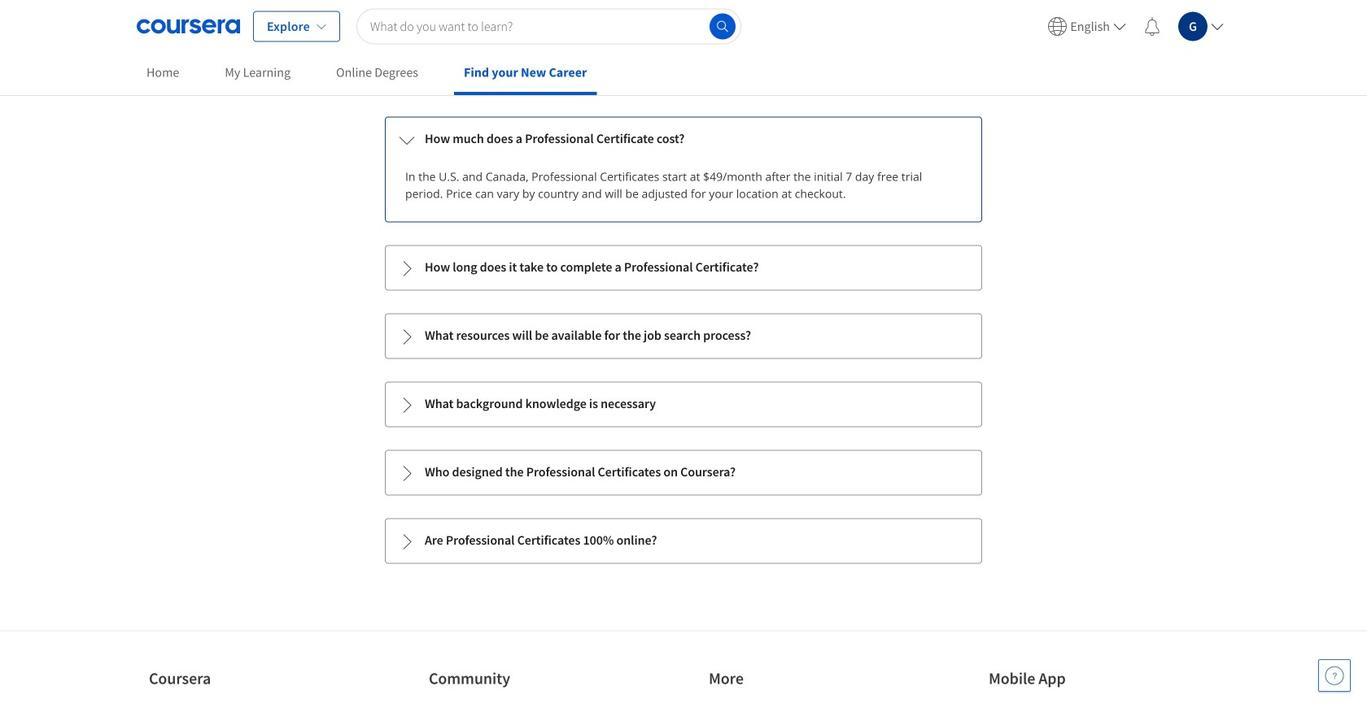 Task type: locate. For each thing, give the bounding box(es) containing it.
help center image
[[1325, 667, 1345, 686]]

coursera image
[[137, 13, 240, 39]]

None search field
[[356, 9, 741, 44]]

What do you want to learn? text field
[[356, 9, 741, 44]]

menu
[[1041, 0, 1231, 53]]



Task type: vqa. For each thing, say whether or not it's contained in the screenshot.
the bottom "notes"
no



